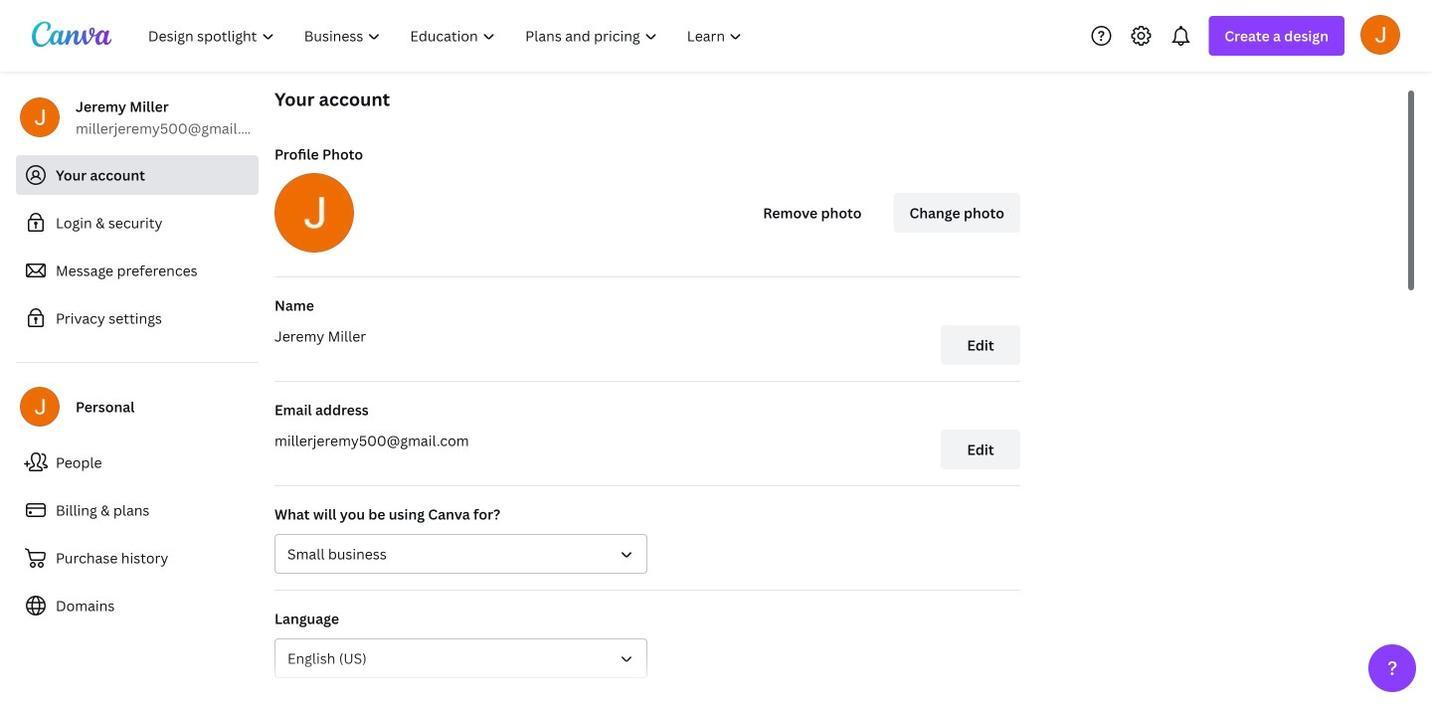 Task type: vqa. For each thing, say whether or not it's contained in the screenshot.
Language: English (US) button
yes



Task type: locate. For each thing, give the bounding box(es) containing it.
Language: English (US) button
[[275, 639, 648, 679]]

jeremy miller image
[[1361, 15, 1401, 54]]

top level navigation element
[[135, 16, 760, 56]]

None button
[[275, 534, 648, 574]]



